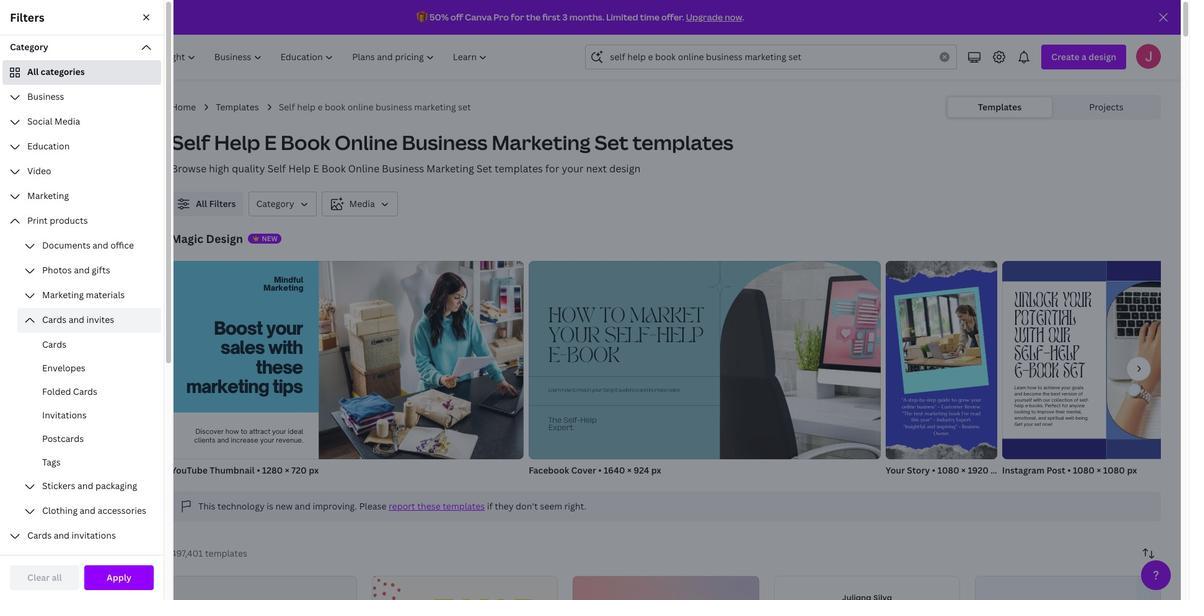 Task type: locate. For each thing, give the bounding box(es) containing it.
0 horizontal spatial best
[[914, 410, 923, 417]]

0 vertical spatial increase
[[649, 388, 668, 393]]

help up category button
[[288, 162, 311, 175]]

2 vertical spatial set
[[1064, 363, 1086, 384]]

don't
[[516, 500, 538, 512]]

px for instagram post • 1080 × 1080 px
[[1127, 464, 1137, 476]]

brand templates link
[[10, 341, 161, 366]]

new
[[262, 234, 278, 243]]

help
[[297, 101, 316, 113], [1015, 403, 1024, 409]]

all for all templates
[[42, 204, 53, 216]]

book right e
[[325, 101, 346, 113]]

this
[[911, 417, 919, 423]]

1 vertical spatial canva
[[75, 141, 101, 153]]

1 vertical spatial of
[[1074, 397, 1079, 403]]

report these templates link
[[389, 500, 485, 512]]

self- right the
[[564, 417, 580, 424]]

cards down envelopes button
[[73, 386, 97, 397]]

to
[[62, 175, 71, 187], [600, 307, 625, 326], [1038, 385, 1042, 390], [572, 388, 577, 393], [952, 397, 957, 403], [1032, 409, 1036, 415], [241, 427, 247, 436]]

folded cards
[[42, 386, 97, 397]]

1 vertical spatial book
[[567, 347, 620, 366]]

4 px from the left
[[1127, 464, 1137, 476]]

for down collection
[[1062, 403, 1068, 409]]

0 vertical spatial get
[[58, 141, 73, 153]]

magic design
[[171, 231, 243, 246]]

0 vertical spatial photos
[[42, 233, 72, 244]]

get down the social media
[[58, 141, 73, 153]]

× for 720
[[285, 464, 289, 476]]

1 vertical spatial pro
[[104, 141, 118, 153]]

set up self help e book online business marketing set templates browse high quality self help e book online business marketing set templates for your next design
[[458, 101, 471, 113]]

set inside unlock your potential with our self-help e-book set learn how to achieve your goals and become the best version of yourself with our collection of self- help e-books. perfect for anyone looking to improve their mental, emotional, and spiritual well-being. get your set now!
[[1035, 421, 1041, 427]]

products
[[50, 215, 88, 226]]

0 horizontal spatial for
[[511, 11, 524, 23]]

online up '"the'
[[902, 404, 916, 410]]

self- down market
[[605, 327, 657, 346]]

marketing inside "a step-by-step guide to grow your online business" - customer review. "the best marketing book i've read this year" - industry expert. "insightful and inspiring" - business owner.
[[925, 410, 948, 417]]

e up category button
[[313, 162, 319, 175]]

1 vertical spatial increase
[[231, 436, 258, 444]]

cards for cards
[[42, 339, 66, 350]]

your inside boost your sales with these marketing tips
[[266, 317, 303, 339]]

marketing down business"
[[925, 410, 948, 417]]

2 1080 from the left
[[1073, 464, 1095, 476]]

× inside 'group'
[[962, 464, 966, 476]]

being.
[[1076, 415, 1089, 421]]

of up the anyone on the bottom
[[1074, 397, 1079, 403]]

learn inside unlock your potential with our self-help e-book set learn how to achieve your goals and become the best version of yourself with our collection of self- help e-books. perfect for anyone looking to improve their mental, emotional, and spiritual well-being. get your set now!
[[1015, 385, 1027, 390]]

0 vertical spatial these
[[256, 356, 303, 378]]

your
[[1063, 292, 1092, 313], [17, 295, 34, 305], [548, 327, 600, 346], [886, 464, 905, 476]]

photos inside dropdown button
[[42, 264, 72, 276]]

e- down how
[[548, 347, 567, 366]]

3 1080 from the left
[[1104, 464, 1125, 476]]

market
[[630, 307, 704, 326]]

0 vertical spatial -
[[938, 404, 940, 410]]

3 × from the left
[[962, 464, 966, 476]]

2 horizontal spatial marketing
[[925, 410, 948, 417]]

set left now! at bottom right
[[1035, 421, 1041, 427]]

1 vertical spatial media
[[349, 198, 375, 210]]

• inside 'group'
[[932, 464, 936, 476]]

best inside unlock your potential with our self-help e-book set learn how to achieve your goals and become the best version of yourself with our collection of self- help e-books. perfect for anyone looking to improve their mental, emotional, and spiritual well-being. get your set now!
[[1051, 391, 1061, 397]]

help down market
[[657, 327, 704, 346]]

2 vertical spatial marketing
[[925, 410, 948, 417]]

photos down print products
[[42, 233, 72, 244]]

book down customer
[[949, 410, 960, 417]]

your inside self help e book online business marketing set templates browse high quality self help e book online business marketing set templates for your next design
[[562, 162, 584, 175]]

instagram post • 1080 × 1080 px
[[1002, 464, 1137, 476]]

1 horizontal spatial book
[[567, 347, 620, 366]]

photos down documents
[[42, 264, 72, 276]]

help inside unlock your potential with our self-help e-book set learn how to achieve your goals and become the best version of yourself with our collection of self- help e-books. perfect for anyone looking to improve their mental, emotional, and spiritual well-being. get your set now!
[[1015, 403, 1024, 409]]

all
[[52, 572, 62, 583]]

your up our
[[1063, 292, 1092, 313]]

1 horizontal spatial how
[[562, 388, 571, 393]]

0 vertical spatial media
[[55, 115, 80, 127]]

0 vertical spatial help
[[297, 101, 316, 113]]

how
[[548, 307, 595, 326]]

2 horizontal spatial self-
[[1015, 345, 1051, 366]]

1 vertical spatial the
[[1043, 391, 1050, 397]]

your up version
[[1061, 385, 1071, 390]]

self left e
[[279, 101, 295, 113]]

all up magic design
[[196, 198, 207, 210]]

with inside boost your sales with these marketing tips
[[268, 337, 303, 358]]

seem
[[540, 500, 562, 512]]

media inside "button"
[[349, 198, 375, 210]]

px for your story • 1080 × 1920 px
[[991, 464, 1001, 476]]

1 horizontal spatial all
[[42, 204, 53, 216]]

how inside unlock your potential with our self-help e-book set learn how to achieve your goals and become the best version of yourself with our collection of self- help e-books. perfect for anyone looking to improve their mental, emotional, and spiritual well-being. get your set now!
[[1028, 385, 1037, 390]]

help inside the self-help expert.
[[580, 417, 597, 424]]

0 horizontal spatial filters
[[10, 10, 44, 25]]

0 vertical spatial home
[[171, 101, 196, 113]]

cards down the clothing
[[27, 530, 52, 541]]

and inside 'discover how to attract your ideal clients and increase your revenue.'
[[217, 436, 229, 444]]

1080 inside "your story • 1080 × 1920 px" 'group'
[[938, 464, 960, 476]]

self help e book online business marketing set templates browse high quality self help e book online business marketing set templates for your next design
[[171, 129, 734, 175]]

2 vertical spatial book
[[1029, 363, 1059, 384]]

help inside unlock your potential with our self-help e-book set learn how to achieve your goals and become the best version of yourself with our collection of self- help e-books. perfect for anyone looking to improve their mental, emotional, and spiritual well-being. get your set now!
[[1051, 345, 1080, 366]]

e up the quality
[[264, 129, 277, 156]]

0 horizontal spatial canva
[[75, 141, 101, 153]]

× for 1920
[[962, 464, 966, 476]]

documents and office button
[[17, 234, 161, 259]]

cards down creators
[[42, 339, 66, 350]]

self- inside unlock your potential with our self-help e-book set learn how to achieve your goals and become the best version of yourself with our collection of self- help e-books. perfect for anyone looking to improve their mental, emotional, and spiritual well-being. get your set now!
[[1015, 345, 1051, 366]]

book up achieve
[[1029, 363, 1059, 384]]

and inside "dropdown button"
[[93, 239, 108, 251]]

1 vertical spatial these
[[417, 500, 441, 512]]

to left attract
[[241, 427, 247, 436]]

1 horizontal spatial increase
[[649, 388, 668, 393]]

all templates
[[42, 204, 97, 216]]

starred
[[43, 377, 75, 389]]

online left business
[[348, 101, 374, 113]]

× left 720
[[285, 464, 289, 476]]

1 vertical spatial set
[[1035, 421, 1041, 427]]

0 vertical spatial set
[[458, 101, 471, 113]]

right.
[[565, 500, 587, 512]]

education
[[27, 140, 70, 152]]

book up media "button"
[[322, 162, 346, 175]]

business down business
[[402, 129, 488, 156]]

increase down attract
[[231, 436, 258, 444]]

2 × from the left
[[627, 464, 632, 476]]

0 vertical spatial marketing
[[414, 101, 456, 113]]

1 horizontal spatial online
[[902, 404, 916, 410]]

your left story at the right of the page
[[886, 464, 905, 476]]

print products button
[[2, 209, 161, 234]]

create a team
[[40, 571, 98, 583]]

category up new
[[256, 198, 294, 210]]

1 horizontal spatial 1080
[[1073, 464, 1095, 476]]

best inside "a step-by-step guide to grow your online business" - customer review. "the best marketing book i've read this year" - industry expert. "insightful and inspiring" - business owner.
[[914, 410, 923, 417]]

0 vertical spatial for
[[511, 11, 524, 23]]

how inside facebook cover • 1640 × 924 px group
[[562, 388, 571, 393]]

with left our
[[1015, 327, 1044, 348]]

• right post
[[1068, 464, 1071, 476]]

photos for photos and gifts
[[42, 264, 72, 276]]

your down mindful marketing
[[266, 317, 303, 339]]

1 vertical spatial expert.
[[548, 425, 575, 431]]

these right report
[[417, 500, 441, 512]]

with for marketing
[[268, 337, 303, 358]]

your right "reach"
[[592, 388, 602, 393]]

perfect
[[1045, 403, 1061, 409]]

folded cards button
[[32, 380, 161, 404]]

2 horizontal spatial 1080
[[1104, 464, 1125, 476]]

review.
[[965, 404, 981, 410]]

0 horizontal spatial online
[[348, 101, 374, 113]]

well-
[[1066, 415, 1076, 421]]

for inside unlock your potential with our self-help e-book set learn how to achieve your goals and become the best version of yourself with our collection of self- help e-books. perfect for anyone looking to improve their mental, emotional, and spiritual well-being. get your set now!
[[1062, 403, 1068, 409]]

help up the quality
[[214, 129, 260, 156]]

self help e book online business marketing set
[[279, 101, 471, 113]]

0 horizontal spatial learn
[[548, 388, 561, 393]]

the up our
[[1043, 391, 1050, 397]]

postcards
[[42, 433, 84, 445]]

expert. down i've
[[956, 417, 972, 423]]

4 × from the left
[[1097, 464, 1101, 476]]

how right discover
[[226, 427, 239, 436]]

1 horizontal spatial home
[[171, 101, 196, 113]]

category up the all categories
[[10, 41, 48, 53]]

icons
[[42, 261, 65, 273]]

expert. down the
[[548, 425, 575, 431]]

1 horizontal spatial canva
[[465, 11, 492, 23]]

materials
[[86, 289, 125, 301]]

clear all
[[27, 572, 62, 583]]

your inside unlock your potential with our self-help e-book set learn how to achieve your goals and become the best version of yourself with our collection of self- help e-books. perfect for anyone looking to improve their mental, emotional, and spiritual well-being. get your set now!
[[1063, 292, 1092, 313]]

0 vertical spatial book
[[325, 101, 346, 113]]

red simple self-help book cover image
[[171, 576, 357, 600]]

1 vertical spatial filters
[[209, 198, 236, 210]]

get down emotional,
[[1015, 421, 1023, 427]]

cards inside dropdown button
[[42, 314, 66, 326]]

cards inside button
[[42, 339, 66, 350]]

to up customer
[[952, 397, 957, 403]]

online up media "button"
[[348, 162, 380, 175]]

- right year" at bottom right
[[933, 417, 935, 423]]

2 px from the left
[[651, 464, 661, 476]]

3 px from the left
[[991, 464, 1001, 476]]

clear all button
[[10, 565, 79, 590]]

0 vertical spatial filters
[[10, 10, 44, 25]]

media
[[55, 115, 80, 127], [349, 198, 375, 210]]

all
[[27, 66, 39, 78], [196, 198, 207, 210], [42, 204, 53, 216]]

self right the quality
[[267, 162, 286, 175]]

1 horizontal spatial marketing
[[414, 101, 456, 113]]

self- inside the self-help expert.
[[564, 417, 580, 424]]

• left 1280 at left bottom
[[257, 464, 260, 476]]

how for target
[[562, 388, 571, 393]]

increase for ideal
[[231, 436, 258, 444]]

business inside "a step-by-step guide to grow your online business" - customer review. "the best marketing book i've read this year" - industry expert. "insightful and inspiring" - business owner.
[[962, 424, 980, 430]]

filters up the all categories
[[10, 10, 44, 25]]

home left templates link
[[171, 101, 196, 113]]

boost
[[214, 317, 262, 339]]

video button
[[2, 159, 161, 184]]

help
[[214, 129, 260, 156], [288, 162, 311, 175], [657, 327, 704, 346], [1051, 345, 1080, 366], [580, 417, 597, 424]]

your up review.
[[971, 397, 982, 403]]

business up free
[[27, 91, 64, 102]]

to inside 'discover how to attract your ideal clients and increase your revenue.'
[[241, 427, 247, 436]]

filters up design at the top of page
[[209, 198, 236, 210]]

please
[[359, 500, 387, 512]]

these down 'boost' at bottom left
[[256, 356, 303, 378]]

cover
[[571, 464, 596, 476]]

1 vertical spatial best
[[914, 410, 923, 417]]

• inside group
[[1068, 464, 1071, 476]]

increase inside 'discover how to attract your ideal clients and increase your revenue.'
[[231, 436, 258, 444]]

home up all templates link at the left
[[73, 175, 98, 187]]

and inside "a step-by-step guide to grow your online business" - customer review. "the best marketing book i've read this year" - industry expert. "insightful and inspiring" - business owner.
[[927, 424, 935, 430]]

canva inside button
[[75, 141, 101, 153]]

canva right off at the left
[[465, 11, 492, 23]]

office
[[110, 239, 134, 251]]

to inside "a step-by-step guide to grow your online business" - customer review. "the best marketing book i've read this year" - industry expert. "insightful and inspiring" - business owner.
[[952, 397, 957, 403]]

pro
[[494, 11, 509, 23], [104, 141, 118, 153]]

1 horizontal spatial self-
[[605, 327, 657, 346]]

to left "reach"
[[572, 388, 577, 393]]

marketing right business
[[414, 101, 456, 113]]

2 horizontal spatial book
[[949, 410, 960, 417]]

0 horizontal spatial how
[[226, 427, 239, 436]]

1 horizontal spatial best
[[1051, 391, 1061, 397]]

0 horizontal spatial e-
[[548, 347, 567, 366]]

all categories button
[[2, 60, 161, 85]]

with
[[1015, 327, 1044, 348], [268, 337, 303, 358], [1033, 397, 1042, 403]]

0 horizontal spatial category
[[10, 41, 48, 53]]

templates link
[[216, 100, 259, 114]]

0 horizontal spatial all
[[27, 66, 39, 78]]

0 horizontal spatial self-
[[564, 417, 580, 424]]

1 horizontal spatial e
[[313, 162, 319, 175]]

back to home
[[40, 175, 98, 187]]

your inside 'group'
[[886, 464, 905, 476]]

× left 1920
[[962, 464, 966, 476]]

set inside unlock your potential with our self-help e-book set learn how to achieve your goals and become the best version of yourself with our collection of self- help e-books. perfect for anyone looking to improve their mental, emotional, and spiritual well-being. get your set now!
[[1064, 363, 1086, 384]]

0 horizontal spatial the
[[526, 11, 541, 23]]

2 horizontal spatial all
[[196, 198, 207, 210]]

help up goals
[[1051, 345, 1080, 366]]

1 horizontal spatial expert.
[[956, 417, 972, 423]]

business down the read
[[962, 424, 980, 430]]

e-
[[548, 347, 567, 366], [1015, 363, 1029, 384]]

expert. inside the self-help expert.
[[548, 425, 575, 431]]

book
[[325, 101, 346, 113], [567, 347, 620, 366], [949, 410, 960, 417]]

canva down the social media 'dropdown button'
[[75, 141, 101, 153]]

book up "reach"
[[567, 347, 620, 366]]

business inside dropdown button
[[27, 91, 64, 102]]

cards down content
[[42, 314, 66, 326]]

of down goals
[[1079, 391, 1083, 397]]

px inside 'group'
[[991, 464, 1001, 476]]

• left 1640
[[598, 464, 602, 476]]

your
[[562, 162, 584, 175], [266, 317, 303, 339], [1061, 385, 1071, 390], [592, 388, 602, 393], [971, 397, 982, 403], [1024, 421, 1033, 427], [272, 427, 286, 436], [260, 436, 274, 444]]

1280
[[262, 464, 283, 476]]

0 vertical spatial category
[[10, 41, 48, 53]]

0 vertical spatial self
[[279, 101, 295, 113]]

0 horizontal spatial 1080
[[938, 464, 960, 476]]

2 horizontal spatial for
[[1062, 403, 1068, 409]]

e- up become
[[1015, 363, 1029, 384]]

book
[[281, 129, 331, 156], [322, 162, 346, 175], [1029, 363, 1059, 384]]

home
[[171, 101, 196, 113], [73, 175, 98, 187]]

1 vertical spatial -
[[933, 417, 935, 423]]

1 vertical spatial for
[[545, 162, 559, 175]]

1 vertical spatial marketing
[[186, 375, 269, 397]]

first
[[543, 11, 561, 23]]

1 horizontal spatial category
[[256, 198, 294, 210]]

brand
[[43, 347, 69, 359]]

- down guide
[[938, 404, 940, 410]]

learn left "reach"
[[548, 388, 561, 393]]

1 px from the left
[[309, 464, 319, 476]]

your left next
[[562, 162, 584, 175]]

this
[[198, 500, 215, 512]]

get canva pro
[[58, 141, 118, 153]]

2 photos from the top
[[42, 264, 72, 276]]

design
[[609, 162, 641, 175]]

0 horizontal spatial get
[[58, 141, 73, 153]]

pro down the social media 'dropdown button'
[[104, 141, 118, 153]]

increase left sales.
[[649, 388, 668, 393]]

to right how
[[600, 307, 625, 326]]

1080 for post
[[1073, 464, 1095, 476]]

your down how
[[548, 327, 600, 346]]

book down e
[[281, 129, 331, 156]]

1 photos from the top
[[42, 233, 72, 244]]

print
[[27, 215, 48, 226]]

497,401
[[171, 547, 203, 559]]

1 vertical spatial get
[[1015, 421, 1023, 427]]

for left first
[[511, 11, 524, 23]]

0 horizontal spatial increase
[[231, 436, 258, 444]]

• right story at the right of the page
[[932, 464, 936, 476]]

cards inside dropdown button
[[27, 530, 52, 541]]

2 vertical spatial book
[[949, 410, 960, 417]]

help down "reach"
[[580, 417, 597, 424]]

clothing
[[42, 505, 78, 516]]

increase for target
[[649, 388, 668, 393]]

self up the browse
[[171, 129, 210, 156]]

"a step-by-step guide to grow your online business" - customer review. "the best marketing book i've read this year" - industry expert. "insightful and inspiring" - business owner.
[[902, 397, 982, 437]]

help left e
[[297, 101, 316, 113]]

0 vertical spatial best
[[1051, 391, 1061, 397]]

2 vertical spatial for
[[1062, 403, 1068, 409]]

step
[[927, 397, 936, 403]]

top level navigation element
[[109, 45, 498, 69]]

cards inside "button"
[[73, 386, 97, 397]]

1 horizontal spatial get
[[1015, 421, 1023, 427]]

× for 924
[[627, 464, 632, 476]]

emotional,
[[1015, 415, 1037, 421]]

1 1080 from the left
[[938, 464, 960, 476]]

2 horizontal spatial set
[[1064, 363, 1086, 384]]

photos
[[42, 233, 72, 244], [42, 264, 72, 276]]

1 horizontal spatial help
[[1015, 403, 1024, 409]]

mindful marketing
[[263, 275, 303, 292]]

px inside group
[[1127, 464, 1137, 476]]

business
[[27, 91, 64, 102], [402, 129, 488, 156], [382, 162, 424, 175], [962, 424, 980, 430]]

how up become
[[1028, 385, 1037, 390]]

browse
[[171, 162, 207, 175]]

0 horizontal spatial set
[[477, 162, 492, 175]]

self for help
[[279, 101, 295, 113]]

reach
[[578, 388, 591, 393]]

to down books.
[[1032, 409, 1036, 415]]

all down back
[[42, 204, 53, 216]]

1 vertical spatial online
[[902, 404, 916, 410]]

"insightful
[[904, 424, 926, 430]]

increase inside facebook cover • 1640 × 924 px group
[[649, 388, 668, 393]]

marketing down sales
[[186, 375, 269, 397]]

0 horizontal spatial these
[[256, 356, 303, 378]]

to right back
[[62, 175, 71, 187]]

× right post
[[1097, 464, 1101, 476]]

px for youtube thumbnail • 1280 × 720 px
[[309, 464, 319, 476]]

× inside group
[[1097, 464, 1101, 476]]

social media
[[27, 115, 80, 127]]

0 horizontal spatial e
[[264, 129, 277, 156]]

0 vertical spatial set
[[595, 129, 629, 156]]

best
[[1051, 391, 1061, 397], [914, 410, 923, 417]]

book inside unlock your potential with our self-help e-book set learn how to achieve your goals and become the best version of yourself with our collection of self- help e-books. perfect for anyone looking to improve their mental, emotional, and spiritual well-being. get your set now!
[[1029, 363, 1059, 384]]

1 vertical spatial photos
[[42, 264, 72, 276]]

1 × from the left
[[285, 464, 289, 476]]

pro right off at the left
[[494, 11, 509, 23]]

for left next
[[545, 162, 559, 175]]

expert. inside "a step-by-step guide to grow your online business" - customer review. "the best marketing book i've read this year" - industry expert. "insightful and inspiring" - business owner.
[[956, 417, 972, 423]]

with up tips
[[268, 337, 303, 358]]

how inside 'discover how to attract your ideal clients and increase your revenue.'
[[226, 427, 239, 436]]

tags button
[[32, 451, 161, 474]]

your inside how to market your self-help e-book
[[548, 327, 600, 346]]

1 horizontal spatial for
[[545, 162, 559, 175]]

now!
[[1043, 421, 1053, 427]]

instagram post • 1080 × 1080 px group
[[1002, 261, 1190, 477]]

None search field
[[586, 45, 958, 69]]

× left the 924
[[627, 464, 632, 476]]

1 vertical spatial self
[[171, 129, 210, 156]]

.
[[743, 11, 745, 23]]

1 vertical spatial help
[[1015, 403, 1024, 409]]

your story • 1080 × 1920 px group
[[874, 252, 1013, 477]]

your inside "a step-by-step guide to grow your online business" - customer review. "the best marketing book i've read this year" - industry expert. "insightful and inspiring" - business owner.
[[971, 397, 982, 403]]

the left first
[[526, 11, 541, 23]]

2 horizontal spatial how
[[1028, 385, 1037, 390]]

best down achieve
[[1051, 391, 1061, 397]]



Task type: describe. For each thing, give the bounding box(es) containing it.
sales
[[220, 337, 264, 358]]

cards for cards and invitations
[[27, 530, 52, 541]]

achieve
[[1044, 385, 1060, 390]]

tips
[[272, 375, 303, 397]]

1 horizontal spatial set
[[595, 129, 629, 156]]

new
[[276, 500, 293, 512]]

envelopes button
[[32, 357, 161, 380]]

projects
[[1090, 101, 1124, 113]]

owner.
[[934, 430, 950, 437]]

marketing inside boost your sales with these marketing tips
[[186, 375, 269, 397]]

they
[[495, 500, 514, 512]]

anyone
[[1069, 403, 1085, 409]]

and inside facebook cover • 1640 × 924 px group
[[639, 388, 648, 393]]

self-
[[1080, 397, 1089, 403]]

improve
[[1037, 409, 1055, 415]]

folded
[[42, 386, 71, 397]]

discover
[[196, 427, 224, 436]]

0 vertical spatial the
[[526, 11, 541, 23]]

guide
[[938, 397, 950, 403]]

social
[[27, 115, 52, 127]]

the
[[548, 417, 562, 424]]

your left content
[[17, 295, 34, 305]]

youtube thumbnail • 1280 × 720 px
[[171, 464, 319, 476]]

help inside how to market your self-help e-book
[[657, 327, 704, 346]]

story
[[907, 464, 930, 476]]

1 vertical spatial e
[[313, 162, 319, 175]]

free
[[50, 113, 65, 124]]

now
[[725, 11, 743, 23]]

projects link
[[1055, 97, 1159, 117]]

to up become
[[1038, 385, 1042, 390]]

cards for cards and invites
[[42, 314, 66, 326]]

upgrade
[[686, 11, 723, 23]]

youtube thumbnail • 1280 × 720 px group
[[171, 261, 524, 477]]

1 vertical spatial book
[[322, 162, 346, 175]]

black and pink geometric lines self help book cover image
[[573, 576, 759, 600]]

books.
[[1030, 403, 1044, 409]]

50%
[[430, 11, 449, 23]]

clothing and accessories
[[42, 505, 146, 516]]

months.
[[570, 11, 605, 23]]

px for facebook cover • 1640 × 924 px
[[651, 464, 661, 476]]

with for self-
[[1015, 327, 1044, 348]]

how for ideal
[[226, 427, 239, 436]]

book inside how to market your self-help e-book
[[567, 347, 620, 366]]

your down attract
[[260, 436, 274, 444]]

get inside unlock your potential with our self-help e-book set learn how to achieve your goals and become the best version of yourself with our collection of self- help e-books. perfect for anyone looking to improve their mental, emotional, and spiritual well-being. get your set now!
[[1015, 421, 1023, 427]]

templates inside all templates link
[[55, 204, 97, 216]]

high
[[209, 162, 229, 175]]

0 horizontal spatial templates
[[71, 347, 114, 359]]

learn inside facebook cover • 1640 × 924 px group
[[548, 388, 561, 393]]

potential
[[1015, 310, 1076, 331]]

to inside how to market your self-help e-book
[[600, 307, 625, 326]]

facebook cover • 1640 × 924 px group
[[529, 261, 901, 477]]

0 vertical spatial book
[[281, 129, 331, 156]]

self- inside how to market your self-help e-book
[[605, 327, 657, 346]]

yellow minimalist self-help book cover image
[[774, 576, 960, 600]]

business button
[[2, 85, 161, 110]]

business"
[[917, 404, 936, 410]]

business up media "button"
[[382, 162, 424, 175]]

• for facebook cover • 1640 × 924 px
[[598, 464, 602, 476]]

media inside 'dropdown button'
[[55, 115, 80, 127]]

category button
[[249, 192, 317, 216]]

back to home link
[[10, 169, 161, 193]]

personal
[[50, 100, 86, 112]]

for inside self help e book online business marketing set templates browse high quality self help e book online business marketing set templates for your next design
[[545, 162, 559, 175]]

spiritual
[[1048, 415, 1064, 421]]

yourself
[[1015, 397, 1032, 403]]

0 horizontal spatial book
[[325, 101, 346, 113]]

marketing materials
[[42, 289, 125, 301]]

apply button
[[84, 565, 154, 590]]

self for help
[[171, 129, 210, 156]]

photos for photos
[[42, 233, 72, 244]]

• right free
[[68, 113, 71, 124]]

packaging
[[95, 480, 137, 492]]

colourful self help development book cover image
[[372, 576, 558, 600]]

these inside boost your sales with these marketing tips
[[256, 356, 303, 378]]

your up revenue.
[[272, 427, 286, 436]]

category inside dropdown button
[[10, 41, 48, 53]]

cards and invitations
[[27, 530, 116, 541]]

marketing inside youtube thumbnail • 1280 × 720 px group
[[263, 283, 303, 292]]

all for all categories
[[27, 66, 39, 78]]

your inside facebook cover • 1640 × 924 px group
[[592, 388, 602, 393]]

get canva pro button
[[10, 135, 161, 159]]

online inside "a step-by-step guide to grow your online business" - customer review. "the best marketing book i've read this year" - industry expert. "insightful and inspiring" - business owner.
[[902, 404, 916, 410]]

and inside dropdown button
[[69, 314, 84, 326]]

revenue.
[[276, 436, 303, 444]]

all for all filters
[[196, 198, 207, 210]]

i've
[[962, 410, 969, 417]]

1 vertical spatial online
[[348, 162, 380, 175]]

"a
[[902, 397, 907, 403]]

audience
[[619, 388, 639, 393]]

marketing button
[[2, 184, 161, 209]]

quality
[[232, 162, 265, 175]]

0 vertical spatial e
[[264, 129, 277, 156]]

brand templates
[[43, 347, 114, 359]]

1 horizontal spatial templates
[[216, 101, 259, 113]]

720
[[291, 464, 307, 476]]

1 vertical spatial set
[[477, 162, 492, 175]]

create a team button
[[10, 565, 161, 590]]

× for 1080
[[1097, 464, 1101, 476]]

limited
[[606, 11, 638, 23]]

you
[[82, 317, 97, 329]]

category inside button
[[256, 198, 294, 210]]

0 vertical spatial canva
[[465, 11, 492, 23]]

a
[[70, 571, 74, 583]]

0 vertical spatial pro
[[494, 11, 509, 23]]

0 vertical spatial online
[[348, 101, 374, 113]]

your down emotional,
[[1024, 421, 1033, 427]]

invitations
[[72, 530, 116, 541]]

1 vertical spatial home
[[73, 175, 98, 187]]

🎁 50% off canva pro for the first 3 months. limited time offer. upgrade now .
[[417, 11, 745, 23]]

1 horizontal spatial these
[[417, 500, 441, 512]]

pro inside button
[[104, 141, 118, 153]]

• for instagram post • 1080 × 1080 px
[[1068, 464, 1071, 476]]

2 vertical spatial self
[[267, 162, 286, 175]]

0 vertical spatial online
[[335, 129, 398, 156]]

924
[[634, 464, 649, 476]]

marketing inside dropdown button
[[27, 190, 69, 202]]

0 horizontal spatial -
[[933, 417, 935, 423]]

follow
[[99, 317, 127, 329]]

cards and invites button
[[17, 308, 161, 333]]

"the
[[903, 410, 913, 417]]

get inside button
[[58, 141, 73, 153]]

the inside unlock your potential with our self-help e-book set learn how to achieve your goals and become the best version of yourself with our collection of self- help e-books. perfect for anyone looking to improve their mental, emotional, and spiritual well-being. get your set now!
[[1043, 391, 1050, 397]]

with up books.
[[1033, 397, 1042, 403]]

1640
[[604, 464, 625, 476]]

documents
[[42, 239, 90, 251]]

0 horizontal spatial set
[[458, 101, 471, 113]]

e- inside unlock your potential with our self-help e-book set learn how to achieve your goals and become the best version of yourself with our collection of self- help e-books. perfect for anyone looking to improve their mental, emotional, and spiritual well-being. get your set now!
[[1015, 363, 1029, 384]]

filters inside button
[[209, 198, 236, 210]]

3
[[563, 11, 568, 23]]

book inside "a step-by-step guide to grow your online business" - customer review. "the best marketing book i've read this year" - industry expert. "insightful and inspiring" - business owner.
[[949, 410, 960, 417]]

photos and gifts
[[42, 264, 110, 276]]

mental,
[[1067, 409, 1082, 415]]

clear
[[27, 572, 50, 583]]

2 horizontal spatial templates
[[978, 101, 1022, 113]]

🎁
[[417, 11, 428, 23]]

marketing inside dropdown button
[[42, 289, 84, 301]]

target
[[603, 388, 618, 393]]

• for your story • 1080 × 1920 px
[[932, 464, 936, 476]]

off
[[451, 11, 463, 23]]

media button
[[322, 192, 398, 216]]

0 vertical spatial of
[[1079, 391, 1083, 397]]

all templates link
[[17, 198, 154, 222]]

e- inside how to market your self-help e-book
[[548, 347, 567, 366]]

blue minimalist business e-book instagram story image
[[975, 576, 1161, 600]]

1080 for story
[[938, 464, 960, 476]]

sales.
[[669, 388, 680, 393]]

post
[[1047, 464, 1066, 476]]

improving.
[[313, 500, 357, 512]]

• for youtube thumbnail • 1280 × 720 px
[[257, 464, 260, 476]]

cards and invitations button
[[2, 524, 161, 549]]

photos and gifts button
[[17, 259, 161, 283]]

2 horizontal spatial -
[[959, 424, 961, 430]]

boost your sales with these marketing tips
[[186, 317, 303, 397]]

looking
[[1015, 409, 1030, 415]]

their
[[1056, 409, 1065, 415]]

facebook
[[529, 464, 569, 476]]

apply
[[107, 572, 131, 583]]

if
[[487, 500, 493, 512]]

marketing materials button
[[17, 283, 161, 308]]

1 horizontal spatial -
[[938, 404, 940, 410]]



Task type: vqa. For each thing, say whether or not it's contained in the screenshot.
the right these
yes



